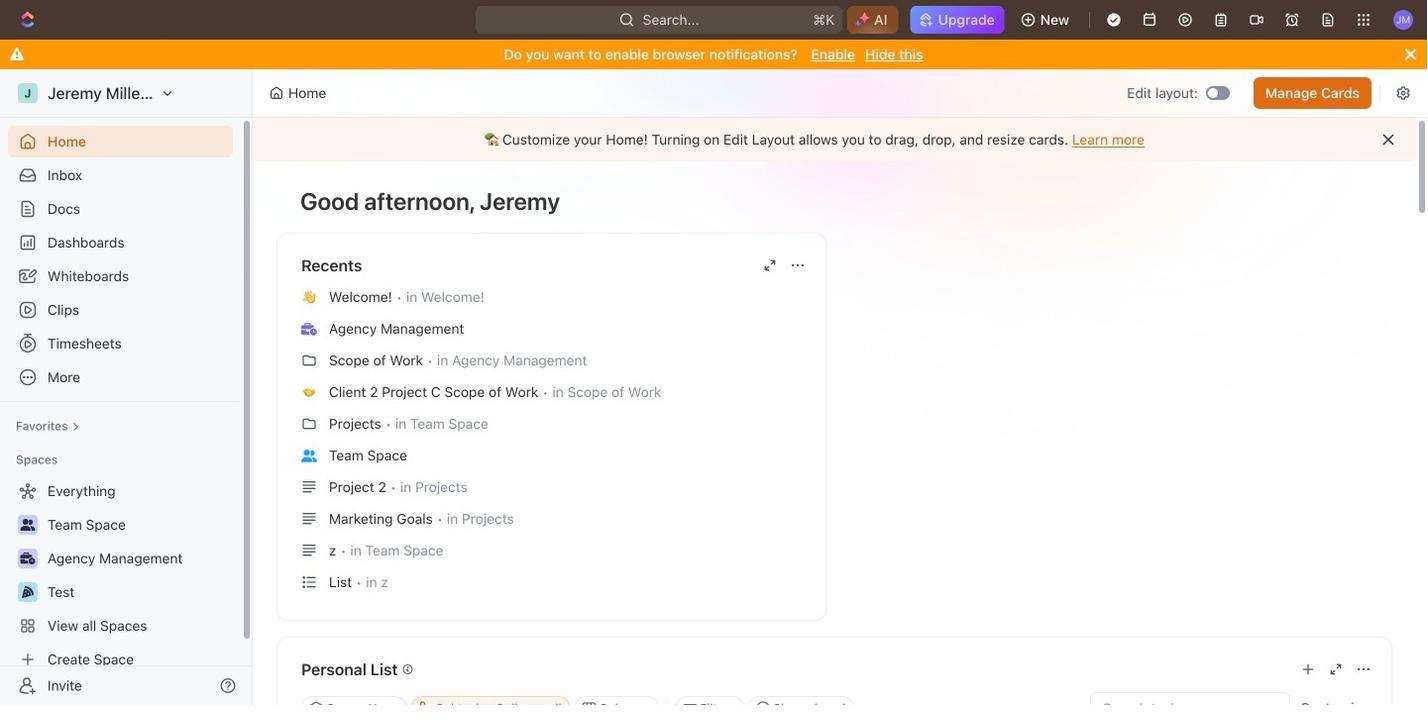 Task type: describe. For each thing, give the bounding box(es) containing it.
jeremy miller's workspace, , element
[[18, 83, 38, 103]]

business time image
[[301, 323, 317, 336]]

pizza slice image
[[22, 587, 34, 599]]



Task type: vqa. For each thing, say whether or not it's contained in the screenshot.
business time image
yes



Task type: locate. For each thing, give the bounding box(es) containing it.
tree
[[8, 476, 233, 676]]

user group image inside sidebar "navigation"
[[20, 520, 35, 531]]

tree inside sidebar "navigation"
[[8, 476, 233, 676]]

0 horizontal spatial user group image
[[20, 520, 35, 531]]

1 horizontal spatial user group image
[[301, 450, 317, 463]]

business time image
[[20, 553, 35, 565]]

0 vertical spatial user group image
[[301, 450, 317, 463]]

user group image
[[301, 450, 317, 463], [20, 520, 35, 531]]

sidebar navigation
[[0, 69, 257, 706]]

1 vertical spatial user group image
[[20, 520, 35, 531]]

alert
[[253, 118, 1417, 162]]



